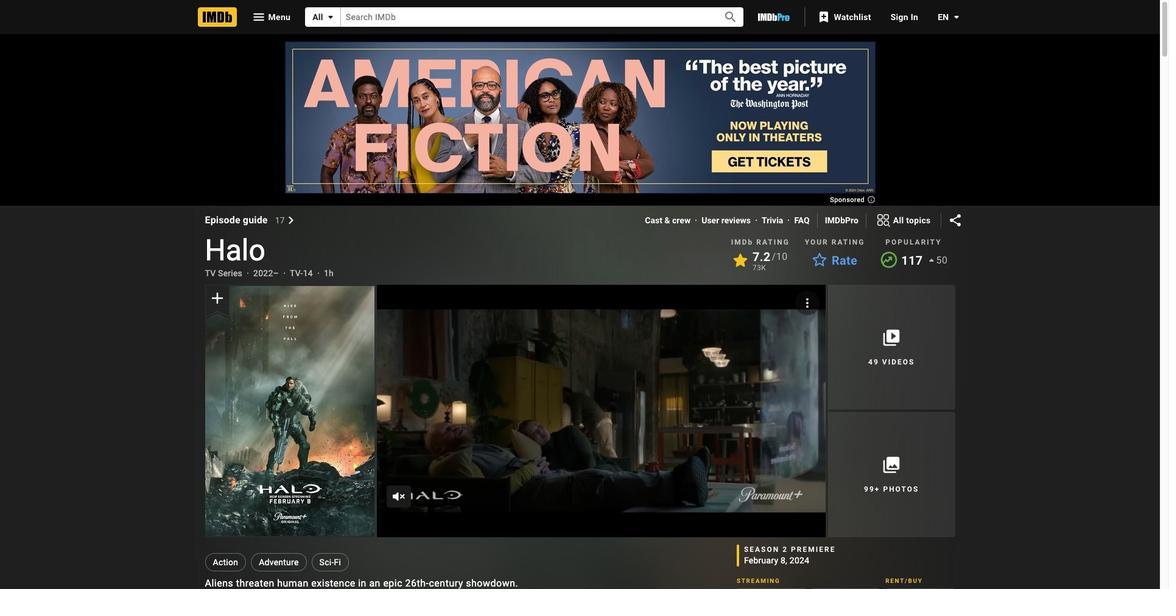 Task type: describe. For each thing, give the bounding box(es) containing it.
video player application
[[377, 285, 826, 538]]

categories image
[[877, 213, 891, 228]]

Search IMDb text field
[[341, 8, 710, 27]]

menu image
[[251, 10, 266, 24]]

home image
[[198, 7, 237, 27]]

arrow drop down image
[[323, 10, 338, 24]]

arrow drop up image
[[925, 253, 939, 268]]



Task type: vqa. For each thing, say whether or not it's contained in the screenshot.
sponsored content SECTION
yes



Task type: locate. For each thing, give the bounding box(es) containing it.
watch official trailer - season 2 element
[[377, 285, 826, 538]]

video autoplay preference image
[[801, 296, 815, 311]]

None search field
[[305, 7, 744, 27]]

submit search image
[[724, 10, 738, 25]]

watchlist image
[[817, 10, 832, 24]]

aliens threaten human existence in an epic 26th-century showdown. image
[[377, 285, 826, 538]]

None field
[[341, 8, 710, 27]]

sponsored content section
[[285, 41, 876, 202]]

arrow drop down image
[[950, 10, 964, 24]]

share on social media image
[[948, 213, 963, 228]]

halo (2022) image
[[205, 286, 375, 537]]

volume off image
[[392, 490, 406, 504]]

chevron right inline image
[[287, 217, 295, 224]]

group
[[377, 285, 826, 538], [205, 285, 375, 538], [737, 589, 807, 590], [737, 589, 807, 590], [812, 589, 881, 590], [812, 589, 881, 590], [886, 589, 956, 590], [886, 589, 956, 590]]



